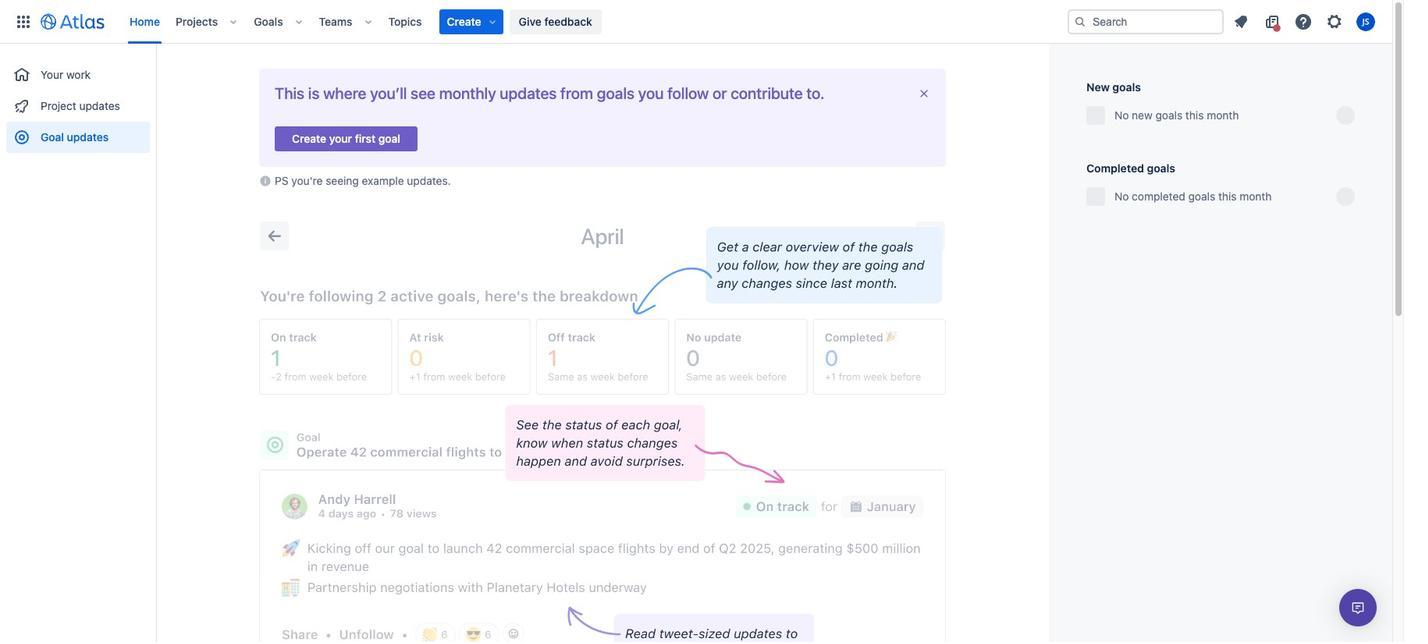 Task type: describe. For each thing, give the bounding box(es) containing it.
new
[[1132, 108, 1153, 122]]

new goals
[[1086, 80, 1141, 94]]

seeing
[[326, 174, 359, 187]]

ps
[[275, 174, 288, 187]]

topics
[[388, 14, 422, 28]]

create your first goal
[[292, 132, 400, 145]]

no new goals this month
[[1115, 108, 1239, 122]]

group containing your work
[[6, 44, 150, 158]]

switch to... image
[[14, 12, 33, 31]]

search image
[[1074, 15, 1086, 28]]

feedback
[[544, 14, 592, 28]]

no completed goals this month
[[1115, 190, 1272, 203]]

read tweet-sized updates to get context and understand what happened last month image
[[259, 571, 946, 642]]

2 group from the top
[[6, 153, 150, 173]]

you
[[638, 84, 664, 102]]

is
[[308, 84, 320, 102]]

monthly
[[439, 84, 496, 102]]

give feedback
[[519, 14, 592, 28]]

this for new
[[1185, 108, 1204, 122]]

this is where you'll see monthly updates from goals you follow or contribute to.
[[275, 84, 825, 102]]

you're
[[291, 174, 323, 187]]

see the status of each goal, know when status changes happen and avoid surprises image
[[259, 405, 946, 571]]

completed
[[1086, 162, 1144, 175]]

help image
[[1294, 12, 1313, 31]]

from
[[560, 84, 593, 102]]

give
[[519, 14, 541, 28]]

see
[[411, 84, 435, 102]]

close banner image
[[918, 87, 930, 100]]

updates for project updates
[[79, 99, 120, 112]]

settings image
[[1325, 12, 1344, 31]]

create for create
[[447, 14, 481, 28]]

example
[[362, 174, 404, 187]]

project updates link
[[6, 91, 150, 122]]

account image
[[1356, 12, 1375, 31]]

create your first goal button
[[275, 122, 418, 156]]

this
[[275, 84, 304, 102]]

goal updates link
[[6, 122, 150, 153]]

your
[[41, 68, 63, 81]]

topics link
[[384, 9, 427, 34]]

or
[[713, 84, 727, 102]]

your work link
[[6, 59, 150, 91]]

get a clear overview of the goals you follow, how they are going and any changes since last month image
[[259, 222, 946, 405]]

open intercom messenger image
[[1349, 599, 1367, 617]]



Task type: vqa. For each thing, say whether or not it's contained in the screenshot.
field
no



Task type: locate. For each thing, give the bounding box(es) containing it.
ps you're seeing example updates.
[[275, 174, 451, 187]]

updates down project updates
[[67, 130, 109, 144]]

0 vertical spatial no
[[1115, 108, 1129, 122]]

create button
[[439, 9, 503, 34]]

to.
[[806, 84, 825, 102]]

this for completed
[[1218, 190, 1237, 203]]

no left new
[[1115, 108, 1129, 122]]

1 horizontal spatial this
[[1218, 190, 1237, 203]]

create right topics
[[447, 14, 481, 28]]

project
[[41, 99, 76, 112]]

1 group from the top
[[6, 44, 150, 158]]

goals link
[[249, 9, 288, 34]]

updates for goal updates
[[67, 130, 109, 144]]

create for create your first goal
[[292, 132, 326, 145]]

no for no new goals this month
[[1115, 108, 1129, 122]]

teams link
[[314, 9, 357, 34]]

goal
[[41, 130, 64, 144]]

teams
[[319, 14, 352, 28]]

create left your
[[292, 132, 326, 145]]

group
[[6, 44, 150, 158], [6, 153, 150, 173]]

top element
[[9, 0, 1068, 43]]

1 vertical spatial create
[[292, 132, 326, 145]]

goal
[[378, 132, 400, 145]]

no for no completed goals this month
[[1115, 190, 1129, 203]]

create
[[447, 14, 481, 28], [292, 132, 326, 145]]

banner containing home
[[0, 0, 1392, 44]]

0 vertical spatial create
[[447, 14, 481, 28]]

goals
[[1113, 80, 1141, 94], [597, 84, 635, 102], [1155, 108, 1183, 122], [1147, 162, 1175, 175], [1188, 190, 1215, 203]]

updates
[[500, 84, 557, 102], [79, 99, 120, 112], [67, 130, 109, 144]]

completed goals
[[1086, 162, 1175, 175]]

this right new
[[1185, 108, 1204, 122]]

banner
[[0, 0, 1392, 44]]

no down completed
[[1115, 190, 1129, 203]]

0 horizontal spatial this
[[1185, 108, 1204, 122]]

1 horizontal spatial month
[[1240, 190, 1272, 203]]

work
[[66, 68, 91, 81]]

completed
[[1132, 190, 1185, 203]]

month for no completed goals this month
[[1240, 190, 1272, 203]]

goals
[[254, 14, 283, 28]]

your
[[329, 132, 352, 145]]

your work
[[41, 68, 91, 81]]

1 no from the top
[[1115, 108, 1129, 122]]

1 vertical spatial month
[[1240, 190, 1272, 203]]

month for no new goals this month
[[1207, 108, 1239, 122]]

first
[[355, 132, 376, 145]]

1 horizontal spatial create
[[447, 14, 481, 28]]

this
[[1185, 108, 1204, 122], [1218, 190, 1237, 203]]

1 vertical spatial no
[[1115, 190, 1129, 203]]

contribute
[[731, 84, 803, 102]]

notifications image
[[1232, 12, 1250, 31]]

0 horizontal spatial create
[[292, 132, 326, 145]]

Search field
[[1068, 9, 1224, 34]]

home
[[130, 14, 160, 28]]

updates down your work link
[[79, 99, 120, 112]]

new
[[1086, 80, 1110, 94]]

where
[[323, 84, 366, 102]]

0 vertical spatial this
[[1185, 108, 1204, 122]]

0 vertical spatial month
[[1207, 108, 1239, 122]]

follow
[[667, 84, 709, 102]]

home link
[[125, 9, 165, 34]]

goal updates
[[41, 130, 109, 144]]

month
[[1207, 108, 1239, 122], [1240, 190, 1272, 203]]

this right completed
[[1218, 190, 1237, 203]]

projects
[[176, 14, 218, 28]]

projects link
[[171, 9, 223, 34]]

example updates info image
[[259, 172, 272, 190]]

1 vertical spatial this
[[1218, 190, 1237, 203]]

no
[[1115, 108, 1129, 122], [1115, 190, 1129, 203]]

create inside button
[[292, 132, 326, 145]]

give feedback button
[[509, 9, 602, 34]]

0 horizontal spatial month
[[1207, 108, 1239, 122]]

create inside dropdown button
[[447, 14, 481, 28]]

2 no from the top
[[1115, 190, 1129, 203]]

project updates
[[41, 99, 120, 112]]

updates left from
[[500, 84, 557, 102]]

updates.
[[407, 174, 451, 187]]

you'll
[[370, 84, 407, 102]]



